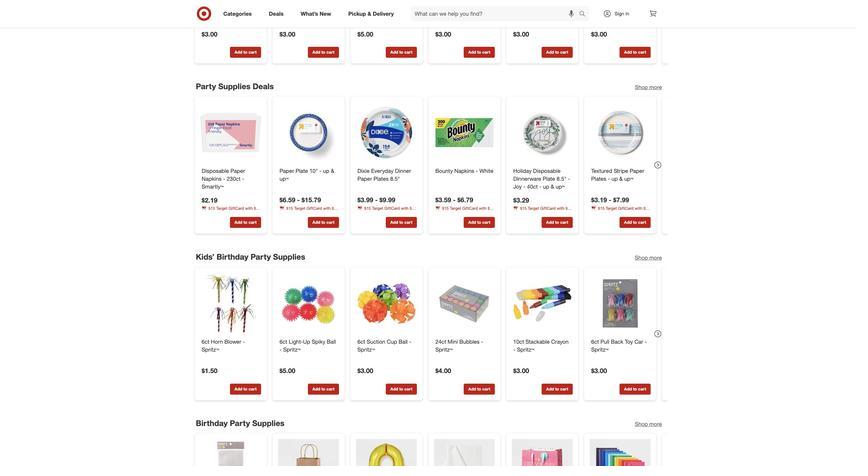 Task type: vqa. For each thing, say whether or not it's contained in the screenshot.


Task type: locate. For each thing, give the bounding box(es) containing it.
2 vertical spatial shop more button
[[635, 420, 662, 428]]

1 horizontal spatial $5.00
[[357, 30, 373, 38]]

6ct left suction
[[357, 338, 365, 345]]

3 shop from the top
[[635, 421, 648, 427]]

tag down the "in"
[[628, 17, 637, 24]]

paper down dixie at the top left of page
[[357, 175, 372, 182]]

40ct up bag
[[357, 1, 368, 8]]

0 vertical spatial shop more
[[635, 84, 662, 90]]

holiday
[[591, 9, 610, 16], [513, 168, 532, 174]]

home down "$3.29"
[[513, 212, 524, 217]]

bounty napkins - white link
[[435, 167, 493, 175]]

add
[[234, 49, 242, 55], [312, 49, 320, 55], [390, 49, 398, 55], [468, 49, 476, 55], [546, 49, 554, 55], [624, 49, 632, 55], [234, 220, 242, 225], [312, 220, 320, 225], [390, 220, 398, 225], [468, 220, 476, 225], [546, 220, 554, 225], [624, 220, 632, 225], [234, 386, 242, 392], [312, 386, 320, 392], [390, 386, 398, 392], [468, 386, 476, 392], [546, 386, 554, 392], [624, 386, 632, 392]]

1 horizontal spatial peel
[[526, 1, 536, 8]]

peel up "green"
[[526, 1, 536, 8]]

2 target from the left
[[372, 206, 383, 211]]

sign
[[615, 11, 624, 16]]

&
[[460, 1, 463, 8], [538, 1, 541, 8], [616, 1, 619, 8], [368, 10, 371, 17], [331, 168, 334, 174], [619, 175, 623, 182], [551, 183, 554, 190]]

holiday left sign
[[591, 9, 610, 16]]

0 vertical spatial deals
[[269, 10, 284, 17]]

3 shop more from the top
[[635, 421, 662, 427]]

up™ inside textured stripe paper plates - up & up™
[[624, 175, 633, 182]]

3 with from the left
[[479, 206, 487, 211]]

1 home from the left
[[279, 212, 290, 217]]

giftcard for $15.79
[[306, 206, 322, 211]]

tag down santa
[[472, 17, 481, 24]]

2 horizontal spatial up™
[[624, 175, 633, 182]]

6 $15 target giftcard with $50 home care purchase button from the left
[[513, 206, 573, 217]]

$3.00 down boxes
[[202, 30, 217, 38]]

$15 target giftcard with $50 home care purchase button down "$3.29"
[[513, 206, 573, 217]]

50ct peel & stick christmas gift tag green - wondershop™ link
[[513, 1, 571, 24]]

spritz™ down 24ct
[[435, 346, 453, 353]]

peel for $3.00
[[604, 1, 614, 8]]

2 vertical spatial party
[[230, 418, 250, 428]]

wondershop™ inside 50ct peel & stick christmas gift tag green - wondershop™
[[534, 17, 568, 24]]

2 horizontal spatial up
[[612, 175, 618, 182]]

2 vertical spatial up
[[543, 183, 549, 190]]

2 8.5" from the left
[[557, 175, 567, 182]]

6ct pull back toy car - spritz™ image
[[590, 273, 651, 334], [590, 273, 651, 334]]

$15 for $6.59
[[286, 206, 293, 211]]

$15 target giftcard with $50 home care purchase button
[[279, 206, 339, 217], [357, 206, 417, 217], [435, 206, 495, 217], [591, 206, 651, 217], [202, 206, 261, 217], [513, 206, 573, 217]]

party
[[196, 81, 216, 91], [251, 252, 271, 261], [230, 418, 250, 428]]

8.5"
[[390, 175, 400, 182], [557, 175, 567, 182]]

target for $9.99
[[372, 206, 383, 211]]

spritz™ down light-
[[283, 346, 301, 353]]

christmas up "delivery"
[[370, 1, 395, 8]]

3 peel from the left
[[604, 1, 614, 8]]

& inside 50ct peel & stick christmas gift tag green - wondershop™
[[538, 1, 541, 8]]

ball inside the 6ct suction cup ball - spritz™
[[399, 338, 408, 345]]

1 50ct from the left
[[435, 1, 446, 8]]

0 horizontal spatial stick
[[465, 1, 477, 8]]

6 $15 target giftcard with $50 home care purchase from the left
[[513, 206, 572, 217]]

$3.00 down suction
[[357, 367, 373, 375]]

paper inside dixie everyday dinner paper plates 8.5"
[[357, 175, 372, 182]]

$15 target giftcard with $50 home care purchase down $2.19
[[202, 206, 260, 217]]

0 horizontal spatial napkins
[[202, 175, 221, 182]]

2 spritz™ from the left
[[283, 346, 301, 353]]

3 $50 from the left
[[488, 206, 494, 211]]

$15 down $3.59
[[442, 206, 449, 211]]

2 peel from the left
[[526, 1, 536, 8]]

4 spritz™ from the left
[[435, 346, 453, 353]]

0 horizontal spatial disposable
[[202, 168, 229, 174]]

disposable up smartly™
[[202, 168, 229, 174]]

$3.00 for 4ct shirt christmas gift box white - wondershop™
[[279, 30, 295, 38]]

gift inside 50ct peel & stick christmas gift tag green - wondershop™
[[540, 9, 549, 16]]

1 horizontal spatial 40ct
[[527, 183, 538, 190]]

stick inside 50ct peel & stick holiday greetings christmas gift tag red - wondershop™ $3.00
[[621, 1, 633, 8]]

0 vertical spatial holiday
[[591, 9, 610, 16]]

ball right spiky at bottom left
[[327, 338, 336, 345]]

- inside the 6ct suction cup ball - spritz™
[[409, 338, 411, 345]]

disposable inside disposable paper napkins - 230ct - smartly™
[[202, 168, 229, 174]]

care down $3.59 - $6.79
[[447, 212, 455, 217]]

50ct up and
[[435, 1, 446, 8]]

1 vertical spatial shop more button
[[635, 254, 662, 262]]

4 giftcard from the left
[[618, 206, 634, 211]]

blower
[[224, 338, 241, 345]]

1 vertical spatial $5.00
[[279, 367, 295, 375]]

0 vertical spatial more
[[649, 84, 662, 90]]

24ct mini bubbles - spritz™ image
[[434, 273, 495, 334], [434, 273, 495, 334]]

paper right stripe
[[630, 168, 644, 174]]

1 vertical spatial more
[[649, 254, 662, 261]]

giftcard for $6.79
[[462, 206, 478, 211]]

$15 target giftcard with $50 home care purchase button down $9.99
[[357, 206, 417, 217]]

6ct for 6ct suction cup ball - spritz™
[[357, 338, 365, 345]]

0 horizontal spatial white
[[229, 9, 243, 16]]

with for $15.79
[[323, 206, 331, 211]]

2 home from the left
[[357, 212, 368, 217]]

new
[[320, 10, 331, 17]]

spritz™ down suction
[[357, 346, 375, 353]]

1 vertical spatial up
[[612, 175, 618, 182]]

2 horizontal spatial party
[[251, 252, 271, 261]]

$15 target giftcard with $50 home care purchase down $15.79
[[279, 206, 338, 217]]

6 care from the left
[[525, 212, 533, 217]]

ball
[[327, 338, 336, 345], [399, 338, 408, 345]]

50ct peel & stick santa and snowman christmas gift tag kraft - wondershop™ $3.00
[[435, 1, 493, 38]]

care down $3.19 - $7.99
[[603, 212, 611, 217]]

home down $3.99
[[357, 212, 368, 217]]

0 vertical spatial 40ct
[[357, 1, 368, 8]]

$5.00 for wondershop™
[[357, 30, 373, 38]]

christmas inside 4ct shirt christmas gift box white - wondershop™
[[302, 1, 327, 8]]

3 $15 from the left
[[442, 206, 449, 211]]

6ct left pull
[[591, 338, 599, 345]]

with
[[323, 206, 331, 211], [401, 206, 409, 211], [479, 206, 487, 211], [635, 206, 642, 211], [245, 206, 253, 211], [557, 206, 565, 211]]

3 spritz™ from the left
[[357, 346, 375, 353]]

giftcard down holiday disposable dinnerware plate 8.5" - joy - 40ct - up & up™ link at the right of the page
[[540, 206, 556, 211]]

napkins right the bounty
[[454, 168, 474, 174]]

1 peel from the left
[[448, 1, 458, 8]]

christmas up what's new
[[302, 1, 327, 8]]

2 horizontal spatial peel
[[604, 1, 614, 8]]

home down $6.59
[[279, 212, 290, 217]]

large happy birthday cup cake bag - spritz™ image
[[512, 439, 573, 466], [512, 439, 573, 466]]

& inside paper plate 10" - up & up™
[[331, 168, 334, 174]]

0 horizontal spatial 50ct
[[435, 1, 446, 8]]

2 with from the left
[[401, 206, 409, 211]]

0 vertical spatial napkins
[[454, 168, 474, 174]]

3 $15 target giftcard with $50 home care purchase from the left
[[435, 206, 494, 217]]

disposable inside holiday disposable dinnerware plate 8.5" - joy - 40ct - up & up™
[[533, 168, 561, 174]]

1 horizontal spatial ball
[[399, 338, 408, 345]]

ball right cup on the left bottom of the page
[[399, 338, 408, 345]]

$3.00 for 6ct suction cup ball - spritz™
[[357, 367, 373, 375]]

5 purchase from the left
[[222, 212, 239, 217]]

1 vertical spatial deals
[[253, 81, 274, 91]]

bow
[[396, 1, 407, 8]]

6 $15 from the left
[[520, 206, 527, 211]]

4 $15 from the left
[[598, 206, 605, 211]]

giftcard down $7.99
[[618, 206, 634, 211]]

2 vertical spatial shop more
[[635, 421, 662, 427]]

plate right dinnerware
[[543, 175, 555, 182]]

disposable paper napkins - 230ct - smartly™ image
[[200, 102, 261, 163], [200, 102, 261, 163]]

napkins up smartly™
[[202, 175, 221, 182]]

1 horizontal spatial tag
[[550, 9, 559, 16]]

$4.00
[[435, 367, 451, 375]]

1 vertical spatial 40ct
[[527, 183, 538, 190]]

paper up 230ct
[[230, 168, 245, 174]]

1 shop more button from the top
[[635, 83, 662, 91]]

wondershop™ inside 4ct shirt christmas gift box white - wondershop™
[[279, 17, 314, 24]]

spritz™ inside 6ct light-up spiky ball - spritz™
[[283, 346, 301, 353]]

paper plate 10" - up & up™ link
[[279, 167, 338, 183]]

holiday up dinnerware
[[513, 168, 532, 174]]

giftcard for $9.99
[[384, 206, 400, 211]]

2 more from the top
[[649, 254, 662, 261]]

4 $15 target giftcard with $50 home care purchase from the left
[[591, 206, 650, 217]]

christmas inside "40ct christmas bow bag red/green/gold - wondershop™"
[[370, 1, 395, 8]]

plate inside paper plate 10" - up & up™
[[296, 168, 308, 174]]

0 vertical spatial supplies
[[218, 81, 250, 91]]

spritz™ down horn
[[202, 346, 219, 353]]

2 giftcard from the left
[[384, 206, 400, 211]]

peel
[[448, 1, 458, 8], [526, 1, 536, 8], [604, 1, 614, 8]]

peel up greetings
[[604, 1, 614, 8]]

6ct suction cup ball - spritz™ image
[[356, 273, 417, 334], [356, 273, 417, 334]]

plate left 10"
[[296, 168, 308, 174]]

2 care from the left
[[369, 212, 377, 217]]

$15 target giftcard with $50 home care purchase button down $6.79
[[435, 206, 495, 217]]

$3.00 inside 50ct peel & stick holiday greetings christmas gift tag red - wondershop™ $3.00
[[591, 30, 607, 38]]

target down "$3.29"
[[528, 206, 539, 211]]

spritz™ down 10ct
[[517, 346, 534, 353]]

3 home from the left
[[435, 212, 446, 217]]

$15 down $3.19
[[598, 206, 605, 211]]

wondershop™ inside 50ct peel & stick santa and snowman christmas gift tag kraft - wondershop™ $3.00
[[452, 25, 486, 31]]

$3.00 inside 50ct peel & stick santa and snowman christmas gift tag kraft - wondershop™ $3.00
[[435, 30, 451, 38]]

2 purchase from the left
[[378, 212, 395, 217]]

0 horizontal spatial $5.00
[[279, 367, 295, 375]]

3 stick from the left
[[621, 1, 633, 8]]

0 horizontal spatial peel
[[448, 1, 458, 8]]

target down $3.59 - $6.79
[[450, 206, 461, 211]]

$15 target giftcard with $50 home care purchase button down $2.19
[[202, 206, 261, 217]]

giftcard down $15.79
[[306, 206, 322, 211]]

0 horizontal spatial ball
[[327, 338, 336, 345]]

white for garment
[[229, 9, 243, 16]]

up right "joy"
[[543, 183, 549, 190]]

$15 down $2.19
[[208, 206, 215, 211]]

0 vertical spatial shop more button
[[635, 83, 662, 91]]

50ct up "green"
[[513, 1, 524, 8]]

40ct down dinnerware
[[527, 183, 538, 190]]

xsmall solid gift bag natural - spritz™ image
[[278, 439, 339, 466], [278, 439, 339, 466]]

2 vertical spatial shop
[[635, 421, 648, 427]]

christmas up categories
[[234, 1, 259, 8]]

1 $15 target giftcard with $50 home care purchase from the left
[[279, 206, 338, 217]]

spiky
[[312, 338, 325, 345]]

1 disposable from the left
[[202, 168, 229, 174]]

2 $15 target giftcard with $50 home care purchase from the left
[[357, 206, 416, 217]]

1 horizontal spatial plate
[[543, 175, 555, 182]]

plates inside textured stripe paper plates - up & up™
[[591, 175, 606, 182]]

2 ball from the left
[[399, 338, 408, 345]]

1 $15 from the left
[[286, 206, 293, 211]]

purchase for $6.79
[[456, 212, 473, 217]]

1 $50 from the left
[[332, 206, 338, 211]]

shop more button
[[635, 83, 662, 91], [635, 254, 662, 262], [635, 420, 662, 428]]

gift inside 50ct peel & stick holiday greetings christmas gift tag red - wondershop™ $3.00
[[618, 17, 627, 24]]

0 horizontal spatial 40ct
[[357, 1, 368, 8]]

4 purchase from the left
[[612, 212, 629, 217]]

0 vertical spatial plate
[[296, 168, 308, 174]]

6ct horn blower - spritz™ image
[[200, 273, 261, 334], [200, 273, 261, 334]]

green
[[513, 17, 528, 24]]

3 giftcard from the left
[[462, 206, 478, 211]]

$15 target giftcard with $50 home care purchase button down $15.79
[[279, 206, 339, 217]]

$15
[[286, 206, 293, 211], [364, 206, 371, 211], [442, 206, 449, 211], [598, 206, 605, 211], [208, 206, 215, 211], [520, 206, 527, 211]]

1 horizontal spatial stick
[[543, 1, 555, 8]]

$15 target giftcard with $50 home care purchase down $6.79
[[435, 206, 494, 217]]

6ct left horn
[[202, 338, 209, 345]]

6 home from the left
[[513, 212, 524, 217]]

50ct inside 50ct peel & stick santa and snowman christmas gift tag kraft - wondershop™ $3.00
[[435, 1, 446, 8]]

3 50ct from the left
[[591, 1, 602, 8]]

target down $2.19
[[216, 206, 227, 211]]

2 $15 from the left
[[364, 206, 371, 211]]

home down $3.19
[[591, 212, 602, 217]]

6ct
[[202, 338, 209, 345], [279, 338, 287, 345], [357, 338, 365, 345], [591, 338, 599, 345]]

peel up snowman
[[448, 1, 458, 8]]

2 stick from the left
[[543, 1, 555, 8]]

care down $6.59 - $15.79
[[291, 212, 299, 217]]

1 stick from the left
[[465, 1, 477, 8]]

0 vertical spatial up
[[323, 168, 329, 174]]

1 ball from the left
[[327, 338, 336, 345]]

tag
[[550, 9, 559, 16], [472, 17, 481, 24], [628, 17, 637, 24]]

0 horizontal spatial plate
[[296, 168, 308, 174]]

2 vertical spatial more
[[649, 421, 662, 427]]

50ct inside 50ct peel & stick holiday greetings christmas gift tag red - wondershop™ $3.00
[[591, 1, 602, 8]]

6ct suction cup ball - spritz™ link
[[357, 338, 416, 354]]

4ct shirt christmas gift box white - wondershop™
[[279, 1, 337, 24]]

6 purchase from the left
[[534, 212, 551, 217]]

$3.00 for 3ct garment christmas gift boxes white - wondershop™
[[202, 30, 217, 38]]

plates down textured
[[591, 175, 606, 182]]

$6.59 - $15.79
[[279, 196, 321, 204]]

giftcard for $7.99
[[618, 206, 634, 211]]

spritz™ inside "6ct horn blower - spritz™"
[[202, 346, 219, 353]]

dixie everyday dinner paper plates 8.5" image
[[356, 102, 417, 163], [356, 102, 417, 163]]

kids'
[[196, 252, 214, 261]]

$50 for $7.99
[[644, 206, 650, 211]]

1 horizontal spatial napkins
[[454, 168, 474, 174]]

$3.19 - $7.99
[[591, 196, 629, 204]]

gift
[[328, 1, 337, 8], [202, 9, 210, 16], [540, 9, 549, 16], [462, 17, 471, 24], [618, 17, 627, 24]]

target down '$3.99 - $9.99'
[[372, 206, 383, 211]]

christmas up "green"
[[513, 9, 538, 16]]

1 plates from the left
[[373, 175, 389, 182]]

50ct for wondershop™
[[435, 1, 446, 8]]

3 $15 target giftcard with $50 home care purchase button from the left
[[435, 206, 495, 217]]

$15 target giftcard with $50 home care purchase button down $7.99
[[591, 206, 651, 217]]

more for kids' birthday party supplies
[[649, 254, 662, 261]]

tag left search
[[550, 9, 559, 16]]

2 $50 from the left
[[410, 206, 416, 211]]

0 horizontal spatial holiday
[[513, 168, 532, 174]]

holiday inside holiday disposable dinnerware plate 8.5" - joy - 40ct - up & up™
[[513, 168, 532, 174]]

spritz™ down pull
[[591, 346, 609, 353]]

0 horizontal spatial tag
[[472, 17, 481, 24]]

pickup
[[348, 10, 366, 17]]

textured stripe paper plates - up & up™ image
[[590, 102, 651, 163], [590, 102, 651, 163]]

$15 for $3.59
[[442, 206, 449, 211]]

0 horizontal spatial plates
[[373, 175, 389, 182]]

$15 target giftcard with $50 home care purchase button for $9.99
[[357, 206, 417, 217]]

4 with from the left
[[635, 206, 642, 211]]

3 target from the left
[[450, 206, 461, 211]]

giftcard down $6.79
[[462, 206, 478, 211]]

$3.00
[[202, 30, 217, 38], [279, 30, 295, 38], [435, 30, 451, 38], [513, 30, 529, 38], [591, 30, 607, 38], [357, 367, 373, 375], [513, 367, 529, 375], [591, 367, 607, 375]]

1 horizontal spatial 8.5"
[[557, 175, 567, 182]]

$3.00 down and
[[435, 30, 451, 38]]

4 care from the left
[[603, 212, 611, 217]]

6ct inside 6ct light-up spiky ball - spritz™
[[279, 338, 287, 345]]

1 vertical spatial napkins
[[202, 175, 221, 182]]

1 vertical spatial shop
[[635, 254, 648, 261]]

1 spritz™ from the left
[[202, 346, 219, 353]]

2 6ct from the left
[[279, 338, 287, 345]]

$3.99
[[357, 196, 373, 204]]

1 horizontal spatial 50ct
[[513, 1, 524, 8]]

$15 target giftcard with $50 home care purchase for $9.99
[[357, 206, 416, 217]]

$50
[[332, 206, 338, 211], [410, 206, 416, 211], [488, 206, 494, 211], [644, 206, 650, 211], [254, 206, 260, 211], [566, 206, 572, 211]]

plates down everyday
[[373, 175, 389, 182]]

50ct for $3.00
[[591, 1, 602, 8]]

red
[[638, 17, 648, 24]]

$3.00 down search button at the top right of the page
[[591, 30, 607, 38]]

6ct inside "6ct horn blower - spritz™"
[[202, 338, 209, 345]]

care for $3.99
[[369, 212, 377, 217]]

6ct left light-
[[279, 338, 287, 345]]

2 shop more from the top
[[635, 254, 662, 261]]

2 horizontal spatial white
[[479, 168, 493, 174]]

care down '$3.99 - $9.99'
[[369, 212, 377, 217]]

1 with from the left
[[323, 206, 331, 211]]

6 with from the left
[[557, 206, 565, 211]]

- inside 6ct light-up spiky ball - spritz™
[[279, 346, 282, 353]]

$3.00 down box
[[279, 30, 295, 38]]

up
[[323, 168, 329, 174], [612, 175, 618, 182], [543, 183, 549, 190]]

shop more button for party supplies deals
[[635, 83, 662, 91]]

$3.00 down "green"
[[513, 30, 529, 38]]

1 $15 target giftcard with $50 home care purchase button from the left
[[279, 206, 339, 217]]

1 horizontal spatial holiday
[[591, 9, 610, 16]]

3 purchase from the left
[[456, 212, 473, 217]]

0 horizontal spatial up™
[[279, 175, 289, 182]]

1 vertical spatial plate
[[543, 175, 555, 182]]

3 6ct from the left
[[357, 338, 365, 345]]

stick for wondershop™
[[465, 1, 477, 8]]

christmas inside the 3ct garment christmas gift boxes white - wondershop™
[[234, 1, 259, 8]]

1 horizontal spatial white
[[291, 9, 305, 16]]

home for $6.59
[[279, 212, 290, 217]]

$3.00 down 10ct
[[513, 367, 529, 375]]

0 horizontal spatial up
[[323, 168, 329, 174]]

what's new link
[[295, 6, 340, 21]]

tag inside 50ct peel & stick holiday greetings christmas gift tag red - wondershop™ $3.00
[[628, 17, 637, 24]]

giftcard down 230ct
[[228, 206, 244, 211]]

1 shop from the top
[[635, 84, 648, 90]]

6ct inside the 6ct suction cup ball - spritz™
[[357, 338, 365, 345]]

8.5" inside holiday disposable dinnerware plate 8.5" - joy - 40ct - up & up™
[[557, 175, 567, 182]]

8ct tissue paper white - spritz™ image
[[434, 439, 495, 466], [434, 439, 495, 466]]

peel inside 50ct peel & stick santa and snowman christmas gift tag kraft - wondershop™ $3.00
[[448, 1, 458, 8]]

$5.00 down light-
[[279, 367, 295, 375]]

10ct stackable crayon - spritz™ image
[[512, 273, 573, 334], [512, 273, 573, 334]]

target for $15.79
[[294, 206, 305, 211]]

christmas inside 50ct peel & stick santa and snowman christmas gift tag kraft - wondershop™ $3.00
[[435, 17, 460, 24]]

pull
[[600, 338, 609, 345]]

20ct clear cello favor bag - spritz™ image
[[200, 439, 261, 466], [200, 439, 261, 466]]

1 vertical spatial shop more
[[635, 254, 662, 261]]

up down stripe
[[612, 175, 618, 182]]

home for $3.19
[[591, 212, 602, 217]]

up™
[[279, 175, 289, 182], [624, 175, 633, 182], [556, 183, 565, 190]]

- inside 6ct pull back toy car - spritz™
[[645, 338, 647, 345]]

1 vertical spatial party
[[251, 252, 271, 261]]

50ct
[[435, 1, 446, 8], [513, 1, 524, 8], [591, 1, 602, 8]]

disposable up dinnerware
[[533, 168, 561, 174]]

shop more
[[635, 84, 662, 90], [635, 254, 662, 261], [635, 421, 662, 427]]

peel inside 50ct peel & stick holiday greetings christmas gift tag red - wondershop™ $3.00
[[604, 1, 614, 8]]

5 $15 target giftcard with $50 home care purchase from the left
[[202, 206, 260, 217]]

shop more for party supplies deals
[[635, 84, 662, 90]]

$15 down $6.59
[[286, 206, 293, 211]]

care down $2.19
[[213, 212, 221, 217]]

6ct inside 6ct pull back toy car - spritz™
[[591, 338, 599, 345]]

add to cart button
[[230, 47, 261, 58], [308, 47, 339, 58], [386, 47, 417, 58], [464, 47, 495, 58], [542, 47, 573, 58], [620, 47, 651, 58], [230, 217, 261, 228], [308, 217, 339, 228], [386, 217, 417, 228], [464, 217, 495, 228], [542, 217, 573, 228], [620, 217, 651, 228], [230, 384, 261, 395], [308, 384, 339, 395], [386, 384, 417, 395], [464, 384, 495, 395], [542, 384, 573, 395], [620, 384, 651, 395]]

$15 target giftcard with $50 home care purchase for $15.79
[[279, 206, 338, 217]]

0 horizontal spatial 8.5"
[[390, 175, 400, 182]]

horn
[[211, 338, 223, 345]]

birthday
[[217, 252, 248, 261], [196, 418, 228, 428]]

2 $15 target giftcard with $50 home care purchase button from the left
[[357, 206, 417, 217]]

add to cart
[[234, 49, 256, 55], [312, 49, 334, 55], [390, 49, 412, 55], [468, 49, 490, 55], [546, 49, 568, 55], [624, 49, 646, 55], [234, 220, 256, 225], [312, 220, 334, 225], [390, 220, 412, 225], [468, 220, 490, 225], [546, 220, 568, 225], [624, 220, 646, 225], [234, 386, 256, 392], [312, 386, 334, 392], [390, 386, 412, 392], [468, 386, 490, 392], [546, 386, 568, 392], [624, 386, 646, 392]]

with for $9.99
[[401, 206, 409, 211]]

1 horizontal spatial party
[[230, 418, 250, 428]]

3 more from the top
[[649, 421, 662, 427]]

paper plate 10" - up & up™
[[279, 168, 334, 182]]

- inside paper plate 10" - up & up™
[[319, 168, 322, 174]]

2 plates from the left
[[591, 175, 606, 182]]

dixie
[[357, 168, 370, 174]]

1 target from the left
[[294, 206, 305, 211]]

50ct peel & stick santa and snowman christmas gift tag kraft - wondershop™ link
[[435, 1, 493, 31]]

everyday
[[371, 168, 394, 174]]

$15 target giftcard with $50 home care purchase down $7.99
[[591, 206, 650, 217]]

- inside the 3ct garment christmas gift boxes white - wondershop™
[[244, 9, 246, 16]]

$3.00 for 10ct stackable crayon - spritz™
[[513, 367, 529, 375]]

50ct tissue paper  - spritz™ image
[[590, 439, 651, 466], [590, 439, 651, 466]]

christmas up kraft
[[435, 17, 460, 24]]

0 vertical spatial shop
[[635, 84, 648, 90]]

1 vertical spatial holiday
[[513, 168, 532, 174]]

6 $50 from the left
[[566, 206, 572, 211]]

wondershop™ inside the 3ct garment christmas gift boxes white - wondershop™
[[202, 17, 236, 24]]

1 giftcard from the left
[[306, 206, 322, 211]]

1 shop more from the top
[[635, 84, 662, 90]]

to
[[243, 49, 247, 55], [321, 49, 325, 55], [399, 49, 403, 55], [477, 49, 481, 55], [555, 49, 559, 55], [633, 49, 637, 55], [243, 220, 247, 225], [321, 220, 325, 225], [399, 220, 403, 225], [477, 220, 481, 225], [555, 220, 559, 225], [633, 220, 637, 225], [243, 386, 247, 392], [321, 386, 325, 392], [399, 386, 403, 392], [477, 386, 481, 392], [555, 386, 559, 392], [633, 386, 637, 392]]

& inside 50ct peel & stick holiday greetings christmas gift tag red - wondershop™ $3.00
[[616, 1, 619, 8]]

$3.00 down pull
[[591, 367, 607, 375]]

target down $6.59 - $15.79
[[294, 206, 305, 211]]

2 horizontal spatial tag
[[628, 17, 637, 24]]

5 spritz™ from the left
[[517, 346, 534, 353]]

paper plate 10" - up & up™ image
[[278, 102, 339, 163], [278, 102, 339, 163]]

1 care from the left
[[291, 212, 299, 217]]

$15 target giftcard with $50 home care purchase button for $7.99
[[591, 206, 651, 217]]

0 vertical spatial birthday
[[217, 252, 248, 261]]

- inside textured stripe paper plates - up & up™
[[608, 175, 610, 182]]

shop
[[635, 84, 648, 90], [635, 254, 648, 261], [635, 421, 648, 427]]

2 50ct from the left
[[513, 1, 524, 8]]

dixie everyday dinner paper plates 8.5"
[[357, 168, 411, 182]]

2 shop from the top
[[635, 254, 648, 261]]

home down $3.59
[[435, 212, 446, 217]]

$15 target giftcard with $50 home care purchase down "$3.29"
[[513, 206, 572, 217]]

$5.00 down pickup & delivery
[[357, 30, 373, 38]]

stick inside 50ct peel & stick santa and snowman christmas gift tag kraft - wondershop™ $3.00
[[465, 1, 477, 8]]

2 shop more button from the top
[[635, 254, 662, 262]]

4 home from the left
[[591, 212, 602, 217]]

wondershop™ inside "40ct christmas bow bag red/green/gold - wondershop™"
[[357, 17, 391, 24]]

up right 10"
[[323, 168, 329, 174]]

6ct light-up spiky ball - spritz™
[[279, 338, 336, 353]]

1 vertical spatial supplies
[[273, 252, 305, 261]]

$15 down $3.99
[[364, 206, 371, 211]]

$50 for $9.99
[[410, 206, 416, 211]]

6ct light-up spiky ball - spritz™ image
[[278, 273, 339, 334], [278, 273, 339, 334]]

0 vertical spatial $5.00
[[357, 30, 373, 38]]

1 horizontal spatial disposable
[[533, 168, 561, 174]]

$15 down "$3.29"
[[520, 206, 527, 211]]

plates inside dixie everyday dinner paper plates 8.5"
[[373, 175, 389, 182]]

christmas inside 50ct peel & stick christmas gift tag green - wondershop™
[[513, 9, 538, 16]]

1 horizontal spatial plates
[[591, 175, 606, 182]]

$3.00 for 50ct peel & stick christmas gift tag green - wondershop™
[[513, 30, 529, 38]]

1 vertical spatial birthday
[[196, 418, 228, 428]]

$6.79
[[457, 196, 473, 204]]

50ct up search
[[591, 1, 602, 8]]

bag
[[357, 9, 367, 16]]

50ct inside 50ct peel & stick christmas gift tag green - wondershop™
[[513, 1, 524, 8]]

2 disposable from the left
[[533, 168, 561, 174]]

bounty napkins - white image
[[434, 102, 495, 163], [434, 102, 495, 163]]

4 6ct from the left
[[591, 338, 599, 345]]

1 horizontal spatial up™
[[556, 183, 565, 190]]

care down "$3.29"
[[525, 212, 533, 217]]

2 horizontal spatial 50ct
[[591, 1, 602, 8]]

4 target from the left
[[606, 206, 617, 211]]

more for party supplies deals
[[649, 84, 662, 90]]

4ct
[[279, 1, 287, 8]]

giftcard down $9.99
[[384, 206, 400, 211]]

$15 target giftcard with $50 home care purchase down $9.99
[[357, 206, 416, 217]]

$3.59
[[435, 196, 451, 204]]

white inside 4ct shirt christmas gift box white - wondershop™
[[291, 9, 305, 16]]

cart
[[248, 49, 256, 55], [326, 49, 334, 55], [404, 49, 412, 55], [482, 49, 490, 55], [560, 49, 568, 55], [638, 49, 646, 55], [248, 220, 256, 225], [326, 220, 334, 225], [404, 220, 412, 225], [482, 220, 490, 225], [560, 220, 568, 225], [638, 220, 646, 225], [248, 386, 256, 392], [326, 386, 334, 392], [404, 386, 412, 392], [482, 386, 490, 392], [560, 386, 568, 392], [638, 386, 646, 392]]

peel for wondershop™
[[448, 1, 458, 8]]

3 care from the left
[[447, 212, 455, 217]]

holiday disposable dinnerware plate 8.5" - joy - 40ct - up & up™ image
[[512, 102, 573, 163], [512, 102, 573, 163]]

napkins
[[454, 168, 474, 174], [202, 175, 221, 182]]

target down $3.19 - $7.99
[[606, 206, 617, 211]]

$15 for $3.19
[[598, 206, 605, 211]]

home for $3.99
[[357, 212, 368, 217]]

what's
[[301, 10, 318, 17]]

4 $15 target giftcard with $50 home care purchase button from the left
[[591, 206, 651, 217]]

& inside 50ct peel & stick santa and snowman christmas gift tag kraft - wondershop™ $3.00
[[460, 1, 463, 8]]

5 home from the left
[[202, 212, 212, 217]]

1 more from the top
[[649, 84, 662, 90]]

3ct
[[202, 1, 209, 8]]

christmas down sign
[[591, 17, 616, 24]]

textured stripe paper plates - up & up™ link
[[591, 167, 649, 183]]

$15 target giftcard with $50 home care purchase button for $15.79
[[279, 206, 339, 217]]

6 spritz™ from the left
[[591, 346, 609, 353]]

1 8.5" from the left
[[390, 175, 400, 182]]

1 6ct from the left
[[202, 338, 209, 345]]

3 shop more button from the top
[[635, 420, 662, 428]]

tag inside 50ct peel & stick christmas gift tag green - wondershop™
[[550, 9, 559, 16]]

paper left 10"
[[279, 168, 294, 174]]

1 purchase from the left
[[300, 212, 317, 217]]

2 horizontal spatial stick
[[621, 1, 633, 8]]

4 $50 from the left
[[644, 206, 650, 211]]

white inside the 3ct garment christmas gift boxes white - wondershop™
[[229, 9, 243, 16]]

34" number balloon - spritz™ image
[[356, 439, 417, 466], [356, 439, 417, 466]]

home down $2.19
[[202, 212, 212, 217]]

up
[[303, 338, 310, 345]]

car
[[635, 338, 643, 345]]

0 horizontal spatial party
[[196, 81, 216, 91]]

1 horizontal spatial up
[[543, 183, 549, 190]]



Task type: describe. For each thing, give the bounding box(es) containing it.
joy
[[513, 183, 522, 190]]

purchase for $7.99
[[612, 212, 629, 217]]

5 giftcard from the left
[[228, 206, 244, 211]]

6 target from the left
[[528, 206, 539, 211]]

care for $3.19
[[603, 212, 611, 217]]

$3.99 - $9.99
[[357, 196, 395, 204]]

dinnerware
[[513, 175, 541, 182]]

- inside 50ct peel & stick santa and snowman christmas gift tag kraft - wondershop™ $3.00
[[449, 25, 451, 31]]

$3.29
[[513, 196, 529, 204]]

$6.59
[[279, 196, 295, 204]]

birthday party supplies
[[196, 418, 284, 428]]

deals link
[[263, 6, 292, 21]]

more for birthday party supplies
[[649, 421, 662, 427]]

- inside 10ct stackable crayon - spritz™
[[513, 346, 515, 353]]

garment
[[211, 1, 232, 8]]

$15 target giftcard with $50 home care purchase button for $6.79
[[435, 206, 495, 217]]

textured stripe paper plates - up & up™
[[591, 168, 644, 182]]

paper inside textured stripe paper plates - up & up™
[[630, 168, 644, 174]]

stick for $3.00
[[621, 1, 633, 8]]

kids' birthday party supplies
[[196, 252, 305, 261]]

holiday disposable dinnerware plate 8.5" - joy - 40ct - up & up™
[[513, 168, 570, 190]]

$2.19
[[202, 196, 217, 204]]

snowman
[[446, 9, 471, 16]]

spritz™ inside "24ct mini bubbles - spritz™"
[[435, 346, 453, 353]]

holiday inside 50ct peel & stick holiday greetings christmas gift tag red - wondershop™ $3.00
[[591, 9, 610, 16]]

dixie everyday dinner paper plates 8.5" link
[[357, 167, 416, 183]]

shop for birthday party supplies
[[635, 421, 648, 427]]

greetings
[[611, 9, 635, 16]]

with for $6.79
[[479, 206, 487, 211]]

& inside holiday disposable dinnerware plate 8.5" - joy - 40ct - up & up™
[[551, 183, 554, 190]]

6ct for 6ct pull back toy car - spritz™
[[591, 338, 599, 345]]

40ct inside "40ct christmas bow bag red/green/gold - wondershop™"
[[357, 1, 368, 8]]

$15 target giftcard with $50 home care purchase for $6.79
[[435, 206, 494, 217]]

gift inside the 3ct garment christmas gift boxes white - wondershop™
[[202, 9, 210, 16]]

crayon
[[551, 338, 569, 345]]

$3.00 for 6ct pull back toy car - spritz™
[[591, 367, 607, 375]]

- inside 50ct peel & stick christmas gift tag green - wondershop™
[[530, 17, 532, 24]]

up™ inside holiday disposable dinnerware plate 8.5" - joy - 40ct - up & up™
[[556, 183, 565, 190]]

red/green/gold
[[369, 9, 409, 16]]

holiday disposable dinnerware plate 8.5" - joy - 40ct - up & up™ link
[[513, 167, 571, 191]]

50ct peel & stick holiday greetings christmas gift tag red - wondershop™ $3.00
[[591, 1, 648, 38]]

delivery
[[373, 10, 394, 17]]

christmas inside 50ct peel & stick holiday greetings christmas gift tag red - wondershop™ $3.00
[[591, 17, 616, 24]]

- inside "6ct horn blower - spritz™"
[[243, 338, 245, 345]]

5 $50 from the left
[[254, 206, 260, 211]]

40ct christmas bow bag red/green/gold - wondershop™ link
[[357, 1, 416, 24]]

& inside textured stripe paper plates - up & up™
[[619, 175, 623, 182]]

box
[[279, 9, 289, 16]]

- inside "24ct mini bubbles - spritz™"
[[481, 338, 483, 345]]

up inside holiday disposable dinnerware plate 8.5" - joy - 40ct - up & up™
[[543, 183, 549, 190]]

spritz™ inside 6ct pull back toy car - spritz™
[[591, 346, 609, 353]]

2 vertical spatial supplies
[[252, 418, 284, 428]]

$9.99
[[379, 196, 395, 204]]

back
[[611, 338, 623, 345]]

home for $3.59
[[435, 212, 446, 217]]

0 vertical spatial party
[[196, 81, 216, 91]]

napkins inside disposable paper napkins - 230ct - smartly™
[[202, 175, 221, 182]]

- inside 50ct peel & stick holiday greetings christmas gift tag red - wondershop™ $3.00
[[591, 25, 593, 31]]

3ct garment christmas gift boxes white - wondershop™
[[202, 1, 259, 24]]

peel inside 50ct peel & stick christmas gift tag green - wondershop™
[[526, 1, 536, 8]]

6ct for 6ct horn blower - spritz™
[[202, 338, 209, 345]]

mini
[[448, 338, 458, 345]]

white for shirt
[[291, 9, 305, 16]]

$1.50
[[202, 367, 217, 375]]

search button
[[576, 6, 593, 23]]

$50 for $15.79
[[332, 206, 338, 211]]

in
[[626, 11, 630, 16]]

toy
[[625, 338, 633, 345]]

categories
[[223, 10, 252, 17]]

shop more button for kids' birthday party supplies
[[635, 254, 662, 262]]

shop more for birthday party supplies
[[635, 421, 662, 427]]

$3.19
[[591, 196, 607, 204]]

smartly™
[[202, 183, 224, 190]]

gift inside 50ct peel & stick santa and snowman christmas gift tag kraft - wondershop™ $3.00
[[462, 17, 471, 24]]

what's new
[[301, 10, 331, 17]]

gift inside 4ct shirt christmas gift box white - wondershop™
[[328, 1, 337, 8]]

5 care from the left
[[213, 212, 221, 217]]

up inside textured stripe paper plates - up & up™
[[612, 175, 618, 182]]

boxes
[[212, 9, 227, 16]]

shop for party supplies deals
[[635, 84, 648, 90]]

8.5" inside dixie everyday dinner paper plates 8.5"
[[390, 175, 400, 182]]

disposable paper napkins - 230ct - smartly™
[[202, 168, 245, 190]]

party supplies deals
[[196, 81, 274, 91]]

stackable
[[526, 338, 550, 345]]

shop for kids' birthday party supplies
[[635, 254, 648, 261]]

tag inside 50ct peel & stick santa and snowman christmas gift tag kraft - wondershop™ $3.00
[[472, 17, 481, 24]]

sign in link
[[597, 6, 640, 21]]

bounty
[[435, 168, 453, 174]]

shop more for kids' birthday party supplies
[[635, 254, 662, 261]]

santa
[[478, 1, 493, 8]]

40ct inside holiday disposable dinnerware plate 8.5" - joy - 40ct - up & up™
[[527, 183, 538, 190]]

$5.00 for spritz™
[[279, 367, 295, 375]]

5 target from the left
[[216, 206, 227, 211]]

$15 target giftcard with $50 home care purchase for $7.99
[[591, 206, 650, 217]]

ball inside 6ct light-up spiky ball - spritz™
[[327, 338, 336, 345]]

24ct mini bubbles - spritz™
[[435, 338, 483, 353]]

shop more button for birthday party supplies
[[635, 420, 662, 428]]

40ct christmas bow bag red/green/gold - wondershop™
[[357, 1, 413, 24]]

5 with from the left
[[245, 206, 253, 211]]

care for $6.59
[[291, 212, 299, 217]]

paper inside disposable paper napkins - 230ct - smartly™
[[230, 168, 245, 174]]

6ct horn blower - spritz™
[[202, 338, 245, 353]]

stripe
[[614, 168, 628, 174]]

bubbles
[[459, 338, 480, 345]]

care for $3.59
[[447, 212, 455, 217]]

purchase for $9.99
[[378, 212, 395, 217]]

10"
[[309, 168, 318, 174]]

search
[[576, 11, 593, 18]]

wondershop™ inside 50ct peel & stick holiday greetings christmas gift tag red - wondershop™ $3.00
[[595, 25, 629, 31]]

What can we help you find? suggestions appear below search field
[[411, 6, 581, 21]]

50ct peel & stick holiday greetings christmas gift tag red - wondershop™ link
[[591, 1, 649, 31]]

$15 for $3.99
[[364, 206, 371, 211]]

- inside "40ct christmas bow bag red/green/gold - wondershop™"
[[411, 9, 413, 16]]

6ct pull back toy car - spritz™
[[591, 338, 647, 353]]

pickup & delivery
[[348, 10, 394, 17]]

6ct for 6ct light-up spiky ball - spritz™
[[279, 338, 287, 345]]

$3.59 - $6.79
[[435, 196, 473, 204]]

paper inside paper plate 10" - up & up™
[[279, 168, 294, 174]]

cup
[[387, 338, 397, 345]]

$50 for $6.79
[[488, 206, 494, 211]]

with for $7.99
[[635, 206, 642, 211]]

target for $6.79
[[450, 206, 461, 211]]

plate inside holiday disposable dinnerware plate 8.5" - joy - 40ct - up & up™
[[543, 175, 555, 182]]

50ct peel & stick christmas gift tag green - wondershop™
[[513, 1, 568, 24]]

spritz™ inside the 6ct suction cup ball - spritz™
[[357, 346, 375, 353]]

10ct
[[513, 338, 524, 345]]

kraft
[[435, 25, 447, 31]]

shirt
[[289, 1, 300, 8]]

spritz™ inside 10ct stackable crayon - spritz™
[[517, 346, 534, 353]]

dinner
[[395, 168, 411, 174]]

$7.99
[[613, 196, 629, 204]]

categories link
[[218, 6, 260, 21]]

230ct
[[227, 175, 240, 182]]

10ct stackable crayon - spritz™
[[513, 338, 569, 353]]

6ct suction cup ball - spritz™
[[357, 338, 411, 353]]

target for $7.99
[[606, 206, 617, 211]]

$15.79
[[302, 196, 321, 204]]

up inside paper plate 10" - up & up™
[[323, 168, 329, 174]]

and
[[435, 9, 445, 16]]

6ct horn blower - spritz™ link
[[202, 338, 260, 354]]

suction
[[367, 338, 385, 345]]

5 $15 target giftcard with $50 home care purchase button from the left
[[202, 206, 261, 217]]

24ct
[[435, 338, 446, 345]]

textured
[[591, 168, 612, 174]]

5 $15 from the left
[[208, 206, 215, 211]]

bounty napkins - white
[[435, 168, 493, 174]]

6ct pull back toy car - spritz™ link
[[591, 338, 649, 354]]

purchase for $15.79
[[300, 212, 317, 217]]

up™ inside paper plate 10" - up & up™
[[279, 175, 289, 182]]

stick inside 50ct peel & stick christmas gift tag green - wondershop™
[[543, 1, 555, 8]]

disposable paper napkins - 230ct - smartly™ link
[[202, 167, 260, 191]]

sign in
[[615, 11, 630, 16]]

6 giftcard from the left
[[540, 206, 556, 211]]

- inside 4ct shirt christmas gift box white - wondershop™
[[306, 9, 308, 16]]



